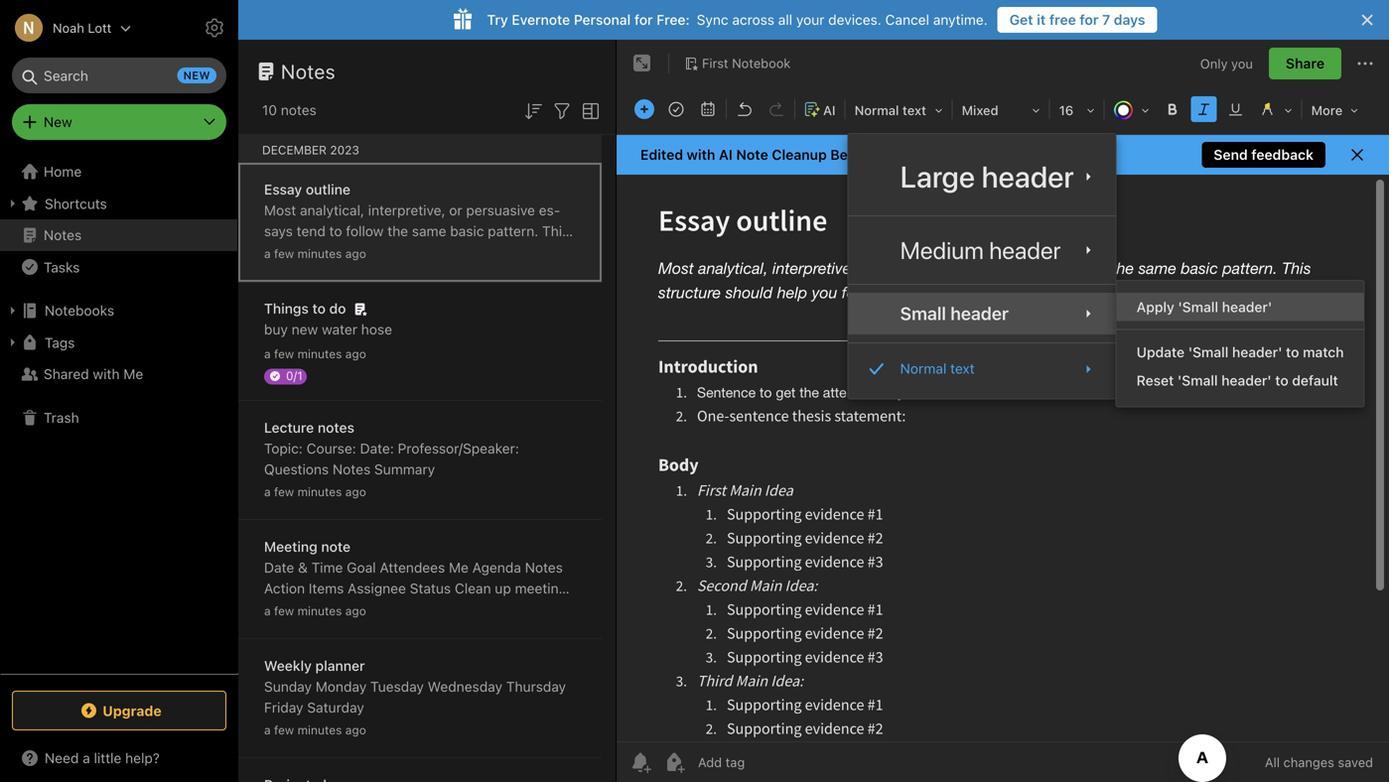 Task type: locate. For each thing, give the bounding box(es) containing it.
notes up 10 notes
[[281, 60, 336, 83]]

task image
[[662, 95, 690, 123]]

3 few from the top
[[274, 485, 294, 499]]

normal inside dropdown list menu
[[900, 361, 947, 377]]

normal down small
[[900, 361, 947, 377]]

Font color field
[[1107, 95, 1156, 124]]

1 vertical spatial normal text
[[900, 361, 975, 377]]

for left most
[[318, 265, 336, 281]]

minutes
[[297, 247, 342, 261], [297, 347, 342, 361], [297, 485, 342, 499], [297, 604, 342, 618], [297, 723, 342, 737]]

1 horizontal spatial send
[[1214, 146, 1248, 163]]

0 horizontal spatial meeting
[[365, 601, 417, 618]]

upgrade button
[[12, 691, 226, 731]]

header' up the reset 'small header' to default link
[[1232, 344, 1282, 361]]

undo image
[[731, 95, 759, 123]]

a few minutes ago down questions
[[264, 485, 366, 499]]

1 vertical spatial changes
[[1284, 755, 1334, 770]]

2 vertical spatial header
[[950, 303, 1009, 324]]

with left undo. at right
[[1024, 146, 1051, 163]]

More field
[[1304, 95, 1366, 124]]

notes inside topic: course: date: professor/speaker: questions notes summary
[[333, 461, 371, 478]]

Heading level field
[[848, 95, 950, 124]]

for left "7"
[[1080, 11, 1099, 28]]

with inside tree
[[93, 366, 120, 382]]

reset 'small header' to default link
[[1117, 367, 1364, 395]]

can
[[898, 146, 921, 163]]

more
[[1311, 103, 1343, 118]]

me inside the meeting note date & time goal attendees me agenda notes action items assignee status clean up meeting notes send out meeting notes and action items
[[449, 560, 469, 576]]

Font size field
[[1052, 95, 1102, 124]]

ago for topic: course: date: professor/speaker: questions notes summary
[[345, 485, 366, 499]]

header up small header menu item
[[989, 236, 1061, 264]]

1 vertical spatial new
[[292, 321, 318, 338]]

1 horizontal spatial ai
[[823, 103, 836, 118]]

few down action
[[274, 604, 294, 618]]

2 horizontal spatial for
[[1080, 11, 1099, 28]]

update 'small header' to match
[[1137, 344, 1344, 361]]

1 horizontal spatial me
[[449, 560, 469, 576]]

notes down action
[[264, 601, 300, 618]]

for inside most analytical, interpretive, or persuasive es says tend to follow the same basic pattern. this structure should help you formulate effective outlines for most ...
[[318, 265, 336, 281]]

4 few from the top
[[274, 604, 294, 618]]

personal
[[574, 11, 631, 28]]

normal up you
[[855, 103, 899, 118]]

sunday
[[264, 679, 312, 695]]

a down action
[[264, 604, 271, 618]]

header' for match
[[1232, 344, 1282, 361]]

a few minutes ago down the buy new water hose
[[264, 347, 366, 361]]

you
[[870, 146, 894, 163]]

medium header
[[900, 236, 1061, 264]]

0 horizontal spatial me
[[123, 366, 143, 382]]

text up the can at the right of page
[[903, 103, 926, 118]]

Search text field
[[26, 58, 212, 93]]

a few minutes ago down tend
[[264, 247, 366, 261]]

1 horizontal spatial new
[[292, 321, 318, 338]]

1 horizontal spatial text
[[950, 361, 975, 377]]

reset 'small header' to default
[[1137, 373, 1338, 389]]

time
[[311, 560, 343, 576]]

5 ago from the top
[[345, 723, 366, 737]]

4 a few minutes ago from the top
[[264, 604, 366, 618]]

notes down course:
[[333, 461, 371, 478]]

send inside send feedback button
[[1214, 146, 1248, 163]]

10 notes
[[262, 102, 317, 118]]

text down the small header
[[950, 361, 975, 377]]

Insert field
[[630, 95, 659, 123]]

more actions image
[[1353, 52, 1377, 75]]

0 vertical spatial text
[[903, 103, 926, 118]]

goal
[[347, 560, 376, 576]]

send down items
[[304, 601, 336, 618]]

notebooks
[[45, 302, 114, 319]]

header for large header
[[982, 159, 1074, 194]]

minutes down the saturday at bottom
[[297, 723, 342, 737]]

for
[[634, 11, 653, 28], [1080, 11, 1099, 28], [318, 265, 336, 281]]

a few minutes ago for topic: course: date: professor/speaker: questions notes summary
[[264, 485, 366, 499]]

4 ago from the top
[[345, 604, 366, 618]]

and
[[460, 601, 484, 618]]

0 vertical spatial 'small
[[1178, 299, 1218, 315]]

1 vertical spatial ai
[[719, 146, 733, 163]]

a few minutes ago down items
[[264, 604, 366, 618]]

1 few from the top
[[274, 247, 294, 261]]

dropdown list menu containing large header
[[849, 146, 1116, 387]]

7
[[1102, 11, 1110, 28]]

header'
[[1222, 299, 1272, 315], [1232, 344, 1282, 361], [1222, 373, 1272, 389]]

meeting up items
[[515, 580, 567, 597]]

few
[[274, 247, 294, 261], [274, 347, 294, 361], [274, 485, 294, 499], [274, 604, 294, 618], [274, 723, 294, 737]]

1 horizontal spatial normal
[[900, 361, 947, 377]]

tree
[[0, 156, 238, 673]]

ai button
[[797, 95, 843, 124]]

ai
[[823, 103, 836, 118], [719, 146, 733, 163]]

ago down assignee
[[345, 604, 366, 618]]

1 vertical spatial header'
[[1232, 344, 1282, 361]]

up
[[495, 580, 511, 597]]

normal inside note window element
[[855, 103, 899, 118]]

a inside field
[[83, 750, 90, 767]]

you down same
[[404, 244, 427, 260]]

a down friday
[[264, 723, 271, 737]]

few up 0/1
[[274, 347, 294, 361]]

ago down the saturday at bottom
[[345, 723, 366, 737]]

me inside tree
[[123, 366, 143, 382]]

professor/speaker:
[[398, 440, 519, 457]]

minutes for date & time goal attendees me agenda notes action items assignee status clean up meeting notes send out meeting notes and action items
[[297, 604, 342, 618]]

0 vertical spatial me
[[123, 366, 143, 382]]

few down questions
[[274, 485, 294, 499]]

new
[[183, 69, 211, 82], [292, 321, 318, 338]]

trash
[[44, 410, 79, 426]]

shared with me
[[44, 366, 143, 382]]

1 vertical spatial me
[[449, 560, 469, 576]]

action
[[264, 580, 305, 597]]

few for most analytical, interpretive, or persuasive es says tend to follow the same basic pattern. this structure should help you formulate effective outlines for most ...
[[274, 247, 294, 261]]

pattern.
[[488, 223, 538, 239]]

1 horizontal spatial with
[[687, 146, 715, 163]]

for inside button
[[1080, 11, 1099, 28]]

noah
[[53, 20, 84, 35]]

changes right all
[[1284, 755, 1334, 770]]

ago down water
[[345, 347, 366, 361]]

minutes down tend
[[297, 247, 342, 261]]

new down settings image
[[183, 69, 211, 82]]

send down underline icon
[[1214, 146, 1248, 163]]

questions
[[264, 461, 329, 478]]

calendar event image
[[694, 95, 722, 123]]

...
[[376, 265, 388, 281]]

meeting down assignee
[[365, 601, 417, 618]]

1 horizontal spatial you
[[1231, 56, 1253, 71]]

ago up most
[[345, 247, 366, 261]]

note
[[321, 539, 351, 555]]

0 vertical spatial meeting
[[515, 580, 567, 597]]

dropdown list menu
[[849, 146, 1116, 387], [1117, 293, 1364, 395]]

minutes down items
[[297, 604, 342, 618]]

&
[[298, 560, 308, 576]]

all
[[778, 11, 793, 28]]

1 vertical spatial 'small
[[1188, 344, 1229, 361]]

2 vertical spatial header'
[[1222, 373, 1272, 389]]

help?
[[125, 750, 160, 767]]

free:
[[657, 11, 690, 28]]

a down questions
[[264, 485, 271, 499]]

[object Object] field
[[849, 293, 1116, 335]]

new inside search field
[[183, 69, 211, 82]]

16
[[1059, 103, 1074, 118]]

tree containing home
[[0, 156, 238, 673]]

same
[[412, 223, 446, 239]]

underline image
[[1222, 95, 1250, 123]]

you
[[1231, 56, 1253, 71], [404, 244, 427, 260]]

0 horizontal spatial you
[[404, 244, 427, 260]]

to left "do"
[[312, 300, 326, 317]]

few for date & time goal attendees me agenda notes action items assignee status clean up meeting notes send out meeting notes and action items
[[274, 604, 294, 618]]

2 vertical spatial 'small
[[1178, 373, 1218, 389]]

analytical,
[[300, 202, 364, 218]]

0 horizontal spatial normal
[[855, 103, 899, 118]]

upgrade
[[103, 703, 162, 719]]

1 horizontal spatial dropdown list menu
[[1117, 293, 1364, 395]]

More actions field
[[1353, 48, 1377, 79]]

0 horizontal spatial dropdown list menu
[[849, 146, 1116, 387]]

ai up beta.
[[823, 103, 836, 118]]

across
[[732, 11, 775, 28]]

ago for most analytical, interpretive, or persuasive es says tend to follow the same basic pattern. this structure should help you formulate effective outlines for most ...
[[345, 247, 366, 261]]

need
[[45, 750, 79, 767]]

1 horizontal spatial changes
[[1284, 755, 1334, 770]]

0 horizontal spatial with
[[93, 366, 120, 382]]

me up clean
[[449, 560, 469, 576]]

normal text up you
[[855, 103, 926, 118]]

free
[[1049, 11, 1076, 28]]

header inside menu item
[[950, 303, 1009, 324]]

'small right apply
[[1178, 299, 1218, 315]]

you right 'only'
[[1231, 56, 1253, 71]]

0 vertical spatial changes
[[966, 146, 1021, 163]]

meeting
[[515, 580, 567, 597], [365, 601, 417, 618]]

3 a few minutes ago from the top
[[264, 485, 366, 499]]

1 vertical spatial text
[[950, 361, 975, 377]]

1 vertical spatial normal
[[900, 361, 947, 377]]

'small up reset 'small header' to default
[[1188, 344, 1229, 361]]

status
[[410, 580, 451, 597]]

0 vertical spatial header
[[982, 159, 1074, 194]]

buy
[[264, 321, 288, 338]]

'small inside 'link'
[[1178, 299, 1218, 315]]

normal text down small
[[900, 361, 975, 377]]

'small for reset
[[1178, 373, 1218, 389]]

0 vertical spatial header'
[[1222, 299, 1272, 315]]

1 vertical spatial meeting
[[365, 601, 417, 618]]

WHAT'S NEW field
[[0, 743, 238, 775]]

to left default
[[1275, 373, 1289, 389]]

lott
[[88, 20, 112, 35]]

0 vertical spatial new
[[183, 69, 211, 82]]

header for small header
[[950, 303, 1009, 324]]

0 vertical spatial normal
[[855, 103, 899, 118]]

only you
[[1200, 56, 1253, 71]]

for left free:
[[634, 11, 653, 28]]

0 vertical spatial normal text
[[855, 103, 926, 118]]

3 ago from the top
[[345, 485, 366, 499]]

0 horizontal spatial ai
[[719, 146, 733, 163]]

new search field
[[26, 58, 216, 93]]

new down things to do
[[292, 321, 318, 338]]

notes down "status"
[[421, 601, 456, 618]]

1 ago from the top
[[345, 247, 366, 261]]

few up outlines
[[274, 247, 294, 261]]

minutes down questions
[[297, 485, 342, 499]]

Font family field
[[955, 95, 1047, 124]]

0 horizontal spatial text
[[903, 103, 926, 118]]

notes up tasks
[[44, 227, 82, 243]]

0 horizontal spatial send
[[304, 601, 336, 618]]

1 horizontal spatial for
[[634, 11, 653, 28]]

ago inside weekly planner sunday monday tuesday wednesday thursday friday saturday a few minutes ago
[[345, 723, 366, 737]]

5 few from the top
[[274, 723, 294, 737]]

meeting note date & time goal attendees me agenda notes action items assignee status clean up meeting notes send out meeting notes and action items
[[264, 539, 567, 618]]

notes right 10
[[281, 102, 317, 118]]

2 a few minutes ago from the top
[[264, 347, 366, 361]]

dropdown list menu containing apply 'small header'
[[1117, 293, 1364, 395]]

lecture notes
[[264, 420, 354, 436]]

home link
[[0, 156, 238, 188]]

edited
[[640, 146, 683, 163]]

0 vertical spatial ai
[[823, 103, 836, 118]]

0 vertical spatial you
[[1231, 56, 1253, 71]]

basic
[[450, 223, 484, 239]]

5 minutes from the top
[[297, 723, 342, 737]]

most analytical, interpretive, or persuasive es says tend to follow the same basic pattern. this structure should help you formulate effective outlines for most ...
[[264, 202, 569, 281]]

saturday
[[307, 700, 364, 716]]

normal text inside dropdown list menu
[[900, 361, 975, 377]]

ago
[[345, 247, 366, 261], [345, 347, 366, 361], [345, 485, 366, 499], [345, 604, 366, 618], [345, 723, 366, 737]]

course:
[[306, 440, 356, 457]]

send feedback
[[1214, 146, 1314, 163]]

agenda
[[472, 560, 521, 576]]

ago down date:
[[345, 485, 366, 499]]

changes down font family field
[[966, 146, 1021, 163]]

header' for default
[[1222, 373, 1272, 389]]

medium header link
[[849, 225, 1116, 276]]

Add filters field
[[550, 97, 574, 123]]

minutes down the buy new water hose
[[297, 347, 342, 361]]

add filters image
[[550, 99, 574, 123]]

1 minutes from the top
[[297, 247, 342, 261]]

few down friday
[[274, 723, 294, 737]]

0 horizontal spatial for
[[318, 265, 336, 281]]

1 vertical spatial header
[[989, 236, 1061, 264]]

beta.
[[830, 146, 865, 163]]

View options field
[[574, 97, 603, 123]]

0 horizontal spatial new
[[183, 69, 211, 82]]

2 ago from the top
[[345, 347, 366, 361]]

me down tags button
[[123, 366, 143, 382]]

meeting
[[264, 539, 318, 555]]

'small right reset
[[1178, 373, 1218, 389]]

to down analytical,
[[329, 223, 342, 239]]

3 minutes from the top
[[297, 485, 342, 499]]

'small
[[1178, 299, 1218, 315], [1188, 344, 1229, 361], [1178, 373, 1218, 389]]

0 vertical spatial send
[[1214, 146, 1248, 163]]

or
[[449, 202, 462, 218]]

with down tags button
[[93, 366, 120, 382]]

text inside note window element
[[903, 103, 926, 118]]

monday
[[316, 679, 367, 695]]

notes up items
[[525, 560, 563, 576]]

1 vertical spatial send
[[304, 601, 336, 618]]

a few minutes ago
[[264, 247, 366, 261], [264, 347, 366, 361], [264, 485, 366, 499], [264, 604, 366, 618]]

1 vertical spatial you
[[404, 244, 427, 260]]

with right edited
[[687, 146, 715, 163]]

notes
[[281, 102, 317, 118], [318, 420, 354, 436], [264, 601, 300, 618], [421, 601, 456, 618]]

ai left the note
[[719, 146, 733, 163]]

to inside most analytical, interpretive, or persuasive es says tend to follow the same basic pattern. this structure should help you formulate effective outlines for most ...
[[329, 223, 342, 239]]

settings image
[[203, 16, 226, 40]]

a left the little on the left of page
[[83, 750, 90, 767]]

header' down update 'small header' to match
[[1222, 373, 1272, 389]]

0 horizontal spatial changes
[[966, 146, 1021, 163]]

header' up update 'small header' to match link at the right top of the page
[[1222, 299, 1272, 315]]

edited with ai note cleanup beta. you can revert changes with undo.
[[640, 146, 1093, 163]]

header down font family field
[[982, 159, 1074, 194]]

1 a few minutes ago from the top
[[264, 247, 366, 261]]

header up normal text field
[[950, 303, 1009, 324]]

4 minutes from the top
[[297, 604, 342, 618]]



Task type: vqa. For each thing, say whether or not it's contained in the screenshot.
Cell
no



Task type: describe. For each thing, give the bounding box(es) containing it.
ago for date & time goal attendees me agenda notes action items assignee status clean up meeting notes send out meeting notes and action items
[[345, 604, 366, 618]]

shared
[[44, 366, 89, 382]]

you inside note window element
[[1231, 56, 1253, 71]]

notes inside the meeting note date & time goal attendees me agenda notes action items assignee status clean up meeting notes send out meeting notes and action items
[[525, 560, 563, 576]]

weekly planner sunday monday tuesday wednesday thursday friday saturday a few minutes ago
[[264, 658, 566, 737]]

Add tag field
[[696, 754, 845, 771]]

you inside most analytical, interpretive, or persuasive es says tend to follow the same basic pattern. this structure should help you formulate effective outlines for most ...
[[404, 244, 427, 260]]

tend
[[297, 223, 326, 239]]

follow
[[346, 223, 384, 239]]

outline
[[306, 181, 350, 198]]

water
[[322, 321, 357, 338]]

formulate
[[431, 244, 493, 260]]

weekly
[[264, 658, 312, 674]]

feedback
[[1252, 146, 1314, 163]]

a few minutes ago for date & time goal attendees me agenda notes action items assignee status clean up meeting notes send out meeting notes and action items
[[264, 604, 366, 618]]

reset
[[1137, 373, 1174, 389]]

share button
[[1269, 48, 1342, 79]]

get it free for 7 days
[[1010, 11, 1145, 28]]

apply 'small header' menu item
[[1117, 293, 1364, 321]]

send feedback button
[[1202, 142, 1326, 168]]

add a reminder image
[[629, 751, 652, 775]]

expand tags image
[[5, 335, 21, 351]]

date:
[[360, 440, 394, 457]]

'small for update
[[1188, 344, 1229, 361]]

home
[[44, 163, 82, 180]]

a few minutes ago for most analytical, interpretive, or persuasive es says tend to follow the same basic pattern. this structure should help you formulate effective outlines for most ...
[[264, 247, 366, 261]]

shortcuts
[[45, 195, 107, 212]]

tuesday
[[370, 679, 424, 695]]

es
[[539, 202, 560, 218]]

try
[[487, 11, 508, 28]]

friday
[[264, 700, 303, 716]]

Highlight field
[[1252, 95, 1299, 124]]

2 horizontal spatial with
[[1024, 146, 1051, 163]]

expand note image
[[631, 52, 654, 75]]

first notebook button
[[677, 50, 798, 77]]

anytime.
[[933, 11, 988, 28]]

first notebook
[[702, 56, 791, 71]]

a down buy on the left top
[[264, 347, 271, 361]]

first
[[702, 56, 728, 71]]

all
[[1265, 755, 1280, 770]]

days
[[1114, 11, 1145, 28]]

header' inside 'link'
[[1222, 299, 1272, 315]]

date
[[264, 560, 294, 576]]

apply
[[1137, 299, 1175, 315]]

apply 'small header'
[[1137, 299, 1272, 315]]

sync
[[697, 11, 728, 28]]

few inside weekly planner sunday monday tuesday wednesday thursday friday saturday a few minutes ago
[[274, 723, 294, 737]]

ai inside ai button
[[823, 103, 836, 118]]

interpretive,
[[368, 202, 445, 218]]

most
[[264, 202, 296, 218]]

cleanup
[[772, 146, 827, 163]]

new
[[44, 114, 72, 130]]

mixed
[[962, 103, 999, 118]]

minutes inside weekly planner sunday monday tuesday wednesday thursday friday saturday a few minutes ago
[[297, 723, 342, 737]]

Sort options field
[[521, 97, 545, 123]]

to left "match" at the right top of the page
[[1286, 344, 1299, 361]]

a inside weekly planner sunday monday tuesday wednesday thursday friday saturday a few minutes ago
[[264, 723, 271, 737]]

update 'small header' to match link
[[1117, 338, 1364, 367]]

bold image
[[1158, 95, 1186, 123]]

for for 7
[[1080, 11, 1099, 28]]

expand notebooks image
[[5, 303, 21, 319]]

2023
[[330, 143, 359, 157]]

2 few from the top
[[274, 347, 294, 361]]

thursday
[[506, 679, 566, 695]]

notes link
[[0, 219, 237, 251]]

header for medium header
[[989, 236, 1061, 264]]

notes up course:
[[318, 420, 354, 436]]

essay outline
[[264, 181, 350, 198]]

normal text inside note window element
[[855, 103, 926, 118]]

should
[[326, 244, 369, 260]]

items
[[531, 601, 566, 618]]

click to collapse image
[[231, 746, 246, 770]]

undo.
[[1055, 146, 1093, 163]]

for for free:
[[634, 11, 653, 28]]

assignee
[[348, 580, 406, 597]]

[object Object] field
[[849, 146, 1116, 208]]

attendees
[[380, 560, 445, 576]]

italic image
[[1190, 95, 1218, 123]]

notebooks link
[[0, 295, 237, 327]]

normal text link
[[849, 352, 1116, 387]]

few for topic: course: date: professor/speaker: questions notes summary
[[274, 485, 294, 499]]

minutes for most analytical, interpretive, or persuasive es says tend to follow the same basic pattern. this structure should help you formulate effective outlines for most ...
[[297, 247, 342, 261]]

'small for apply
[[1178, 299, 1218, 315]]

update
[[1137, 344, 1185, 361]]

0/1
[[286, 369, 303, 383]]

[object Object] field
[[849, 225, 1116, 276]]

with for me
[[93, 366, 120, 382]]

send inside the meeting note date & time goal attendees me agenda notes action items assignee status clean up meeting notes send out meeting notes and action items
[[304, 601, 336, 618]]

small header menu item
[[849, 293, 1116, 335]]

with for ai
[[687, 146, 715, 163]]

saved
[[1338, 755, 1373, 770]]

revert
[[925, 146, 963, 163]]

december
[[262, 143, 327, 157]]

says
[[264, 202, 560, 239]]

add tag image
[[662, 751, 686, 775]]

things
[[264, 300, 309, 317]]

small header link
[[849, 293, 1116, 335]]

all changes saved
[[1265, 755, 1373, 770]]

10
[[262, 102, 277, 118]]

essay
[[264, 181, 302, 198]]

outlines
[[264, 265, 315, 281]]

buy new water hose
[[264, 321, 392, 338]]

1 horizontal spatial meeting
[[515, 580, 567, 597]]

items
[[309, 580, 344, 597]]

only
[[1200, 56, 1228, 71]]

most
[[340, 265, 372, 281]]

note
[[736, 146, 768, 163]]

Note Editor text field
[[617, 175, 1389, 742]]

large header
[[900, 159, 1074, 194]]

2 minutes from the top
[[297, 347, 342, 361]]

december 2023
[[262, 143, 359, 157]]

note window element
[[617, 40, 1389, 782]]

Account field
[[0, 8, 131, 48]]

summary
[[374, 461, 435, 478]]

minutes for topic: course: date: professor/speaker: questions notes summary
[[297, 485, 342, 499]]

topic: course: date: professor/speaker: questions notes summary
[[264, 440, 519, 478]]

cancel
[[885, 11, 929, 28]]

a up outlines
[[264, 247, 271, 261]]

hose
[[361, 321, 392, 338]]

notes inside tree
[[44, 227, 82, 243]]

devices.
[[828, 11, 882, 28]]

get
[[1010, 11, 1033, 28]]

tags
[[45, 334, 75, 351]]

large header link
[[849, 146, 1116, 208]]

[object Object] field
[[849, 352, 1116, 387]]

lecture
[[264, 420, 314, 436]]



